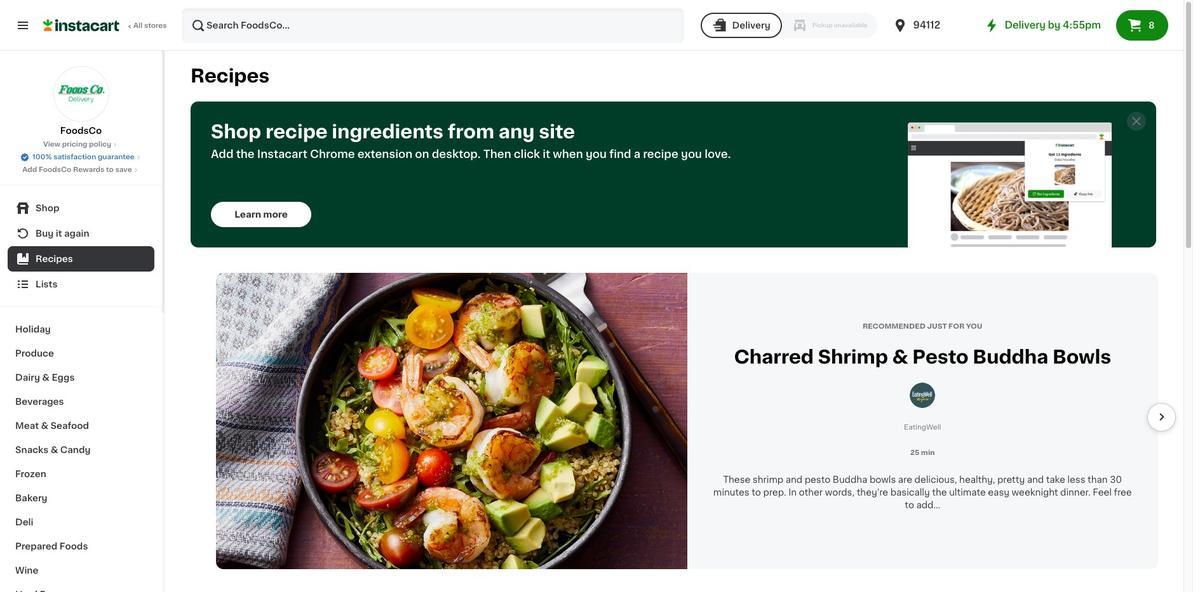 Task type: vqa. For each thing, say whether or not it's contained in the screenshot.
store in SUGGESTIONS ARE BASED ON STORE AVAILABILITY. USE THE FULL INGREDIENT LIST TO CONFIRM CORRECT ITEMS AND QUANTITIES.
no



Task type: locate. For each thing, give the bounding box(es) containing it.
bakery link
[[8, 487, 154, 511]]

shop for shop
[[36, 204, 59, 213]]

shop
[[211, 123, 261, 141], [36, 204, 59, 213]]

the inside these shrimp and pesto buddha bowls are delicious, healthy, pretty and take less than 30 minutes to prep. in other words, they're basically the ultimate easy weeknight dinner. feel free to add...
[[932, 488, 947, 497]]

produce link
[[8, 342, 154, 366]]

1 you from the left
[[586, 149, 607, 159]]

to left "save"
[[106, 166, 114, 173]]

1 vertical spatial the
[[932, 488, 947, 497]]

learn more
[[235, 210, 288, 219]]

add inside "link"
[[22, 166, 37, 173]]

0 vertical spatial buddha
[[973, 348, 1048, 367]]

are
[[898, 476, 912, 484]]

buddha inside these shrimp and pesto buddha bowls are delicious, healthy, pretty and take less than 30 minutes to prep. in other words, they're basically the ultimate easy weeknight dinner. feel free to add...
[[833, 476, 867, 484]]

learn
[[235, 210, 261, 219]]

2 vertical spatial to
[[905, 501, 914, 510]]

recipes inside "link"
[[36, 255, 73, 264]]

dairy
[[15, 374, 40, 382]]

0 vertical spatial shop
[[211, 123, 261, 141]]

100%
[[32, 154, 52, 161]]

0 horizontal spatial recipes
[[36, 255, 73, 264]]

extension banner image
[[908, 123, 1112, 248]]

eggs
[[52, 374, 75, 382]]

and up "in"
[[786, 476, 803, 484]]

& inside meat & seafood link
[[41, 422, 48, 431]]

pesto
[[913, 348, 969, 367]]

0 horizontal spatial you
[[586, 149, 607, 159]]

1 vertical spatial foodsco
[[39, 166, 71, 173]]

add
[[211, 149, 233, 159], [22, 166, 37, 173]]

charred shrimp & pesto buddha bowls
[[734, 348, 1111, 367]]

then
[[483, 149, 511, 159]]

shop up buy
[[36, 204, 59, 213]]

foodsco
[[60, 126, 102, 135], [39, 166, 71, 173]]

recipe right a
[[643, 149, 678, 159]]

add the instacart chrome extension on desktop. then click it when you find a recipe you love.
[[211, 149, 731, 159]]

and up 'weeknight'
[[1027, 476, 1044, 484]]

delivery by 4:55pm
[[1005, 20, 1101, 30]]

from
[[448, 123, 494, 141]]

& right meat at the bottom of page
[[41, 422, 48, 431]]

recommended
[[863, 323, 926, 330]]

bowls
[[1053, 348, 1111, 367]]

0 vertical spatial recipe
[[266, 123, 328, 141]]

just
[[927, 323, 947, 330]]

& down recommended
[[892, 348, 908, 367]]

30
[[1110, 476, 1122, 484]]

prep.
[[763, 488, 786, 497]]

0 vertical spatial add
[[211, 149, 233, 159]]

they're
[[857, 488, 888, 497]]

foodsco inside "link"
[[39, 166, 71, 173]]

snacks & candy
[[15, 446, 91, 455]]

1 vertical spatial recipe
[[643, 149, 678, 159]]

Search field
[[183, 9, 683, 42]]

satisfaction
[[53, 154, 96, 161]]

1 vertical spatial shop
[[36, 204, 59, 213]]

25 min
[[910, 450, 935, 457]]

0 horizontal spatial the
[[236, 149, 255, 159]]

1 vertical spatial buddha
[[833, 476, 867, 484]]

it right click
[[543, 149, 550, 159]]

2 horizontal spatial to
[[905, 501, 914, 510]]

1 horizontal spatial add
[[211, 149, 233, 159]]

item carousel region
[[191, 273, 1176, 570]]

you left the find
[[586, 149, 607, 159]]

frozen link
[[8, 463, 154, 487]]

recipe
[[266, 123, 328, 141], [643, 149, 678, 159]]

a
[[634, 149, 640, 159]]

& left eggs
[[42, 374, 50, 382]]

1 vertical spatial add
[[22, 166, 37, 173]]

1 horizontal spatial buddha
[[973, 348, 1048, 367]]

meat
[[15, 422, 39, 431]]

0 horizontal spatial recipe
[[266, 123, 328, 141]]

again
[[64, 229, 89, 238]]

beverages link
[[8, 390, 154, 414]]

0 vertical spatial to
[[106, 166, 114, 173]]

foodsco down 100%
[[39, 166, 71, 173]]

add down 100%
[[22, 166, 37, 173]]

on
[[415, 149, 429, 159]]

to inside add foodsco rewards to save "link"
[[106, 166, 114, 173]]

the down delicious,
[[932, 488, 947, 497]]

1 horizontal spatial shop
[[211, 123, 261, 141]]

& inside snacks & candy link
[[51, 446, 58, 455]]

1 horizontal spatial you
[[681, 149, 702, 159]]

recipe up "instacart"
[[266, 123, 328, 141]]

service type group
[[701, 13, 878, 38]]

& inside item carousel region
[[892, 348, 908, 367]]

shop for shop recipe ingredients from any site
[[211, 123, 261, 141]]

0 horizontal spatial and
[[786, 476, 803, 484]]

1 horizontal spatial and
[[1027, 476, 1044, 484]]

foodsco up view pricing policy link
[[60, 126, 102, 135]]

& for candy
[[51, 446, 58, 455]]

add left "instacart"
[[211, 149, 233, 159]]

None search field
[[182, 8, 684, 43]]

holiday link
[[8, 318, 154, 342]]

you left love.
[[681, 149, 702, 159]]

buddha for pesto
[[973, 348, 1048, 367]]

to down shrimp
[[752, 488, 761, 497]]

buddha down you
[[973, 348, 1048, 367]]

in
[[789, 488, 797, 497]]

0 horizontal spatial shop
[[36, 204, 59, 213]]

delivery inside button
[[732, 21, 771, 30]]

buddha up words,
[[833, 476, 867, 484]]

min
[[921, 450, 935, 457]]

add foodsco rewards to save link
[[22, 165, 140, 175]]

it right buy
[[56, 229, 62, 238]]

1 horizontal spatial recipes
[[191, 67, 270, 85]]

buddha
[[973, 348, 1048, 367], [833, 476, 867, 484]]

wine link
[[8, 559, 154, 583]]

recipes
[[191, 67, 270, 85], [36, 255, 73, 264]]

1 vertical spatial it
[[56, 229, 62, 238]]

dairy & eggs
[[15, 374, 75, 382]]

you
[[586, 149, 607, 159], [681, 149, 702, 159]]

&
[[892, 348, 908, 367], [42, 374, 50, 382], [41, 422, 48, 431], [51, 446, 58, 455]]

buy it again link
[[8, 221, 154, 247]]

the left "instacart"
[[236, 149, 255, 159]]

more
[[263, 210, 288, 219]]

8
[[1149, 21, 1155, 30]]

the
[[236, 149, 255, 159], [932, 488, 947, 497]]

recommended just for you
[[863, 323, 983, 330]]

0 vertical spatial it
[[543, 149, 550, 159]]

1 horizontal spatial delivery
[[1005, 20, 1046, 30]]

0 horizontal spatial buddha
[[833, 476, 867, 484]]

add for add the instacart chrome extension on desktop. then click it when you find a recipe you love.
[[211, 149, 233, 159]]

& inside dairy & eggs link
[[42, 374, 50, 382]]

view
[[43, 141, 60, 148]]

delivery
[[1005, 20, 1046, 30], [732, 21, 771, 30]]

learn more button
[[211, 202, 311, 227]]

94112
[[913, 20, 940, 30]]

& left candy
[[51, 446, 58, 455]]

1 vertical spatial recipes
[[36, 255, 73, 264]]

site
[[539, 123, 575, 141]]

any
[[499, 123, 535, 141]]

0 horizontal spatial delivery
[[732, 21, 771, 30]]

pesto
[[805, 476, 831, 484]]

0 horizontal spatial add
[[22, 166, 37, 173]]

1 horizontal spatial recipe
[[643, 149, 678, 159]]

desktop.
[[432, 149, 481, 159]]

shop up "instacart"
[[211, 123, 261, 141]]

0 vertical spatial recipes
[[191, 67, 270, 85]]

add for add foodsco rewards to save
[[22, 166, 37, 173]]

rewards
[[73, 166, 104, 173]]

these shrimp and pesto buddha bowls are delicious, healthy, pretty and take less than 30 minutes to prep. in other words, they're basically the ultimate easy weeknight dinner. feel free to add...
[[713, 476, 1132, 510]]

1 horizontal spatial to
[[752, 488, 761, 497]]

view pricing policy
[[43, 141, 111, 148]]

produce
[[15, 349, 54, 358]]

shop link
[[8, 196, 154, 221]]

to
[[106, 166, 114, 173], [752, 488, 761, 497], [905, 501, 914, 510]]

1 horizontal spatial the
[[932, 488, 947, 497]]

to down basically
[[905, 501, 914, 510]]

foods
[[60, 543, 88, 551]]

policy
[[89, 141, 111, 148]]

0 horizontal spatial to
[[106, 166, 114, 173]]



Task type: describe. For each thing, give the bounding box(es) containing it.
prepared foods link
[[8, 535, 154, 559]]

healthy,
[[959, 476, 995, 484]]

seafood
[[51, 422, 89, 431]]

4:55pm
[[1063, 20, 1101, 30]]

eatingwell
[[904, 424, 941, 431]]

dinner.
[[1060, 488, 1091, 497]]

these
[[723, 476, 751, 484]]

pretty
[[998, 476, 1025, 484]]

add foodsco rewards to save
[[22, 166, 132, 173]]

extension
[[358, 149, 412, 159]]

eatingwell image
[[910, 383, 935, 409]]

0 horizontal spatial it
[[56, 229, 62, 238]]

delivery by 4:55pm link
[[984, 18, 1101, 33]]

100% satisfaction guarantee button
[[20, 150, 142, 163]]

recipes link
[[8, 247, 154, 272]]

snacks
[[15, 446, 48, 455]]

instacart
[[257, 149, 307, 159]]

for
[[949, 323, 965, 330]]

delivery for delivery
[[732, 21, 771, 30]]

saved
[[1141, 18, 1170, 27]]

less
[[1068, 476, 1086, 484]]

click
[[514, 149, 540, 159]]

basically
[[891, 488, 930, 497]]

charred
[[734, 348, 814, 367]]

minutes
[[713, 488, 750, 497]]

foodsco link
[[53, 66, 109, 137]]

shop recipe ingredients from any site
[[211, 123, 575, 141]]

meat & seafood link
[[8, 414, 154, 438]]

save
[[115, 166, 132, 173]]

by
[[1048, 20, 1061, 30]]

delivery for delivery by 4:55pm
[[1005, 20, 1046, 30]]

than
[[1088, 476, 1108, 484]]

shrimp
[[818, 348, 888, 367]]

all
[[133, 22, 142, 29]]

bakery
[[15, 494, 47, 503]]

ingredients
[[332, 123, 443, 141]]

1 horizontal spatial it
[[543, 149, 550, 159]]

25
[[910, 450, 920, 457]]

lists link
[[8, 272, 154, 297]]

bowls
[[870, 476, 896, 484]]

guarantee
[[98, 154, 135, 161]]

you
[[966, 323, 983, 330]]

easy
[[988, 488, 1010, 497]]

deli
[[15, 518, 33, 527]]

& for eggs
[[42, 374, 50, 382]]

foodsco logo image
[[53, 66, 109, 122]]

deli link
[[8, 511, 154, 535]]

view pricing policy link
[[43, 140, 119, 150]]

all stores
[[133, 22, 167, 29]]

beverages
[[15, 398, 64, 407]]

meat & seafood
[[15, 422, 89, 431]]

8 button
[[1116, 10, 1168, 41]]

all stores link
[[43, 8, 168, 43]]

1 vertical spatial to
[[752, 488, 761, 497]]

2 you from the left
[[681, 149, 702, 159]]

delicious,
[[915, 476, 957, 484]]

ultimate
[[949, 488, 986, 497]]

prepared
[[15, 543, 57, 551]]

feel
[[1093, 488, 1112, 497]]

0 vertical spatial foodsco
[[60, 126, 102, 135]]

chrome
[[310, 149, 355, 159]]

prepared foods
[[15, 543, 88, 551]]

lists
[[36, 280, 57, 289]]

other
[[799, 488, 823, 497]]

buddha for pesto
[[833, 476, 867, 484]]

buy
[[36, 229, 54, 238]]

snacks & candy link
[[8, 438, 154, 463]]

0 vertical spatial the
[[236, 149, 255, 159]]

wine
[[15, 567, 38, 576]]

add...
[[917, 501, 940, 510]]

take
[[1046, 476, 1065, 484]]

pricing
[[62, 141, 87, 148]]

stores
[[144, 22, 167, 29]]

when
[[553, 149, 583, 159]]

instacart logo image
[[43, 18, 119, 33]]

words,
[[825, 488, 855, 497]]

delivery button
[[701, 13, 782, 38]]

1 and from the left
[[786, 476, 803, 484]]

dairy & eggs link
[[8, 366, 154, 390]]

love.
[[705, 149, 731, 159]]

& for seafood
[[41, 422, 48, 431]]

94112 button
[[893, 8, 969, 43]]

frozen
[[15, 470, 46, 479]]

2 and from the left
[[1027, 476, 1044, 484]]



